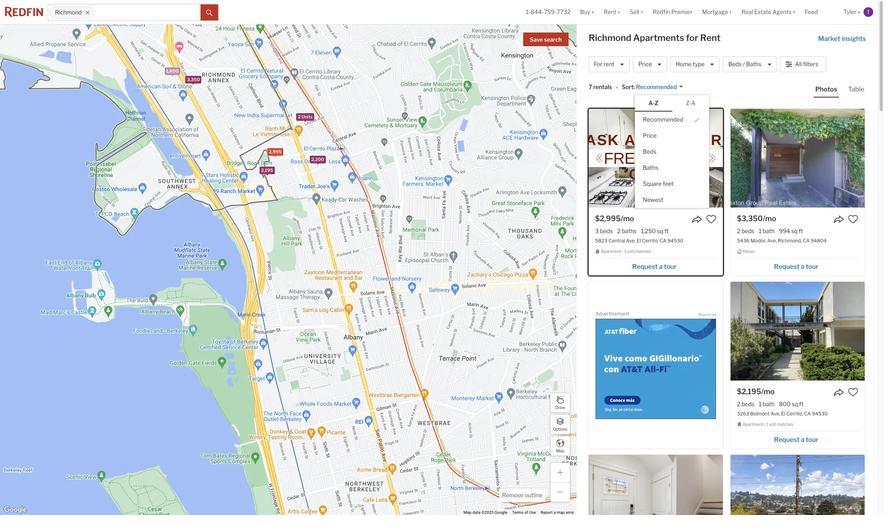 Task type: describe. For each thing, give the bounding box(es) containing it.
table button
[[847, 85, 866, 97]]

report a map error
[[541, 511, 574, 515]]

sq for $2,995 /mo
[[657, 228, 664, 235]]

a-
[[649, 100, 655, 106]]

request a tour button for $2,995 /mo
[[595, 260, 717, 272]]

a left 'map'
[[554, 511, 556, 515]]

1 bath for $2,195
[[759, 401, 775, 408]]

baths button
[[635, 160, 710, 176]]

belmont
[[751, 411, 770, 417]]

▾ for mortgage ▾
[[729, 9, 732, 15]]

table
[[848, 86, 865, 93]]

terms of use
[[512, 511, 536, 515]]

terms
[[512, 511, 524, 515]]

5823
[[595, 238, 608, 244]]

z-a button
[[672, 95, 710, 111]]

favorite button checkbox for $2,195 /mo
[[848, 387, 859, 398]]

1 down central
[[625, 249, 626, 254]]

request a tour button for $3,350 /mo
[[737, 260, 859, 272]]

next button image
[[709, 154, 717, 163]]

1 bath for $3,350
[[759, 228, 775, 235]]

dialog containing a-z
[[635, 95, 710, 208]]

3263
[[737, 411, 750, 417]]

1,250
[[641, 228, 656, 235]]

photo of 3263 belmont ave, el cerrito, ca 94530 image
[[731, 282, 865, 381]]

matches for $2,995 /mo
[[635, 249, 652, 254]]

el for $2,995 /mo
[[637, 238, 641, 244]]

home
[[676, 61, 692, 68]]

rent inside dropdown button
[[604, 9, 617, 15]]

request for $2,995 /mo
[[632, 263, 658, 271]]

7 rentals •
[[589, 84, 618, 91]]

2 inside map region
[[298, 114, 301, 120]]

previous button image
[[595, 154, 603, 163]]

1 down belmont
[[766, 423, 768, 427]]

©2023
[[482, 511, 494, 515]]

photo of 5436 modoc ave, richmond, ca 94804 image
[[731, 109, 865, 208]]

▾ for tyler ▾
[[858, 9, 861, 15]]

ft for $2,195 /mo
[[800, 401, 804, 408]]

feet
[[663, 180, 674, 187]]

price button for home type
[[633, 56, 668, 72]]

richmond,
[[778, 238, 802, 244]]

ft for $2,995 /mo
[[665, 228, 669, 235]]

unit for $2,195 /mo
[[769, 423, 776, 427]]

▾ for rent ▾
[[618, 9, 620, 15]]

buy ▾ button
[[576, 0, 599, 24]]

mortgage ▾
[[702, 9, 732, 15]]

94530 for $2,995 /mo
[[668, 238, 684, 244]]

mortgage
[[702, 9, 728, 15]]

request for $3,350 /mo
[[774, 263, 800, 271]]

sq for $2,195 /mo
[[792, 401, 798, 408]]

save search button
[[523, 33, 569, 46]]

• for $2,995
[[622, 249, 624, 254]]

mortgage ▾ button
[[698, 0, 737, 24]]

map button
[[550, 437, 570, 457]]

photo of 5823 central ave, el cerrito, ca 94530 image
[[589, 109, 723, 208]]

ad region
[[596, 319, 716, 420]]

photo of 601 lexington ave unit 1, el cerrito, ca 94530 image
[[731, 455, 865, 516]]

richmond for richmond
[[55, 9, 82, 16]]

2 up 5436
[[737, 228, 741, 235]]

submit search image
[[206, 10, 213, 16]]

1-844-759-7732
[[526, 9, 571, 15]]

report ad
[[699, 313, 716, 317]]

draw button
[[550, 393, 570, 413]]

/mo for $2,195
[[761, 388, 775, 396]]

outline
[[525, 492, 543, 499]]

z
[[655, 100, 659, 106]]

draw
[[556, 405, 565, 410]]

square feet button
[[635, 176, 710, 192]]

a for $3,350 /mo
[[801, 263, 805, 271]]

sort
[[622, 84, 634, 91]]

759-
[[544, 9, 557, 15]]

beds for $3,350
[[742, 228, 755, 235]]

bath for $3,350
[[763, 228, 775, 235]]

terms of use link
[[512, 511, 536, 515]]

request a tour button for $2,195 /mo
[[737, 434, 859, 446]]

1 up belmont
[[759, 401, 762, 408]]

use
[[529, 511, 536, 515]]

google image
[[2, 505, 29, 516]]

tour for $3,350 /mo
[[806, 263, 819, 271]]

buy ▾
[[580, 9, 594, 15]]

redfin premier button
[[648, 0, 698, 24]]

of
[[525, 511, 528, 515]]

z-a
[[686, 100, 696, 106]]

ad
[[712, 313, 716, 317]]

apartment • 1 unit matches for $2,995
[[601, 249, 652, 254]]

3263 belmont ave, el cerrito, ca 94530
[[737, 411, 828, 417]]

beds / baths button
[[723, 56, 777, 72]]

map for map
[[556, 449, 564, 454]]

2 up central
[[617, 228, 621, 235]]

favorite button checkbox
[[706, 214, 717, 225]]

$2,995 /mo
[[595, 215, 634, 223]]

ave, for $2,995 /mo
[[626, 238, 636, 244]]

matches for $2,195 /mo
[[777, 423, 793, 427]]

a-z button
[[635, 96, 672, 112]]

• inside 7 rentals •
[[616, 84, 618, 91]]

for
[[594, 61, 603, 68]]

options
[[553, 427, 568, 432]]

remove outline button
[[499, 489, 546, 503]]

1-844-759-7732 link
[[526, 9, 571, 15]]

/
[[743, 61, 745, 68]]

house
[[743, 249, 755, 254]]

real estate agents ▾ button
[[737, 0, 801, 24]]

price button for beds
[[635, 128, 710, 144]]

request for $2,195 /mo
[[774, 436, 800, 444]]

tour for $2,195 /mo
[[806, 436, 819, 444]]

994
[[779, 228, 790, 235]]

2 baths
[[617, 228, 637, 235]]

el for $2,195 /mo
[[782, 411, 786, 417]]

cerrito, for $2,195 /mo
[[787, 411, 803, 417]]

for
[[686, 33, 699, 43]]

redfin
[[653, 9, 670, 15]]

real estate agents ▾ link
[[742, 0, 796, 24]]

modoc
[[751, 238, 767, 244]]

/mo for $3,350
[[763, 215, 777, 223]]

home type button
[[671, 56, 720, 72]]

/mo for $2,995
[[621, 215, 634, 223]]

google
[[495, 511, 507, 515]]

• for $2,195
[[764, 423, 766, 427]]

data
[[473, 511, 481, 515]]

ca for $2,995 /mo
[[660, 238, 667, 244]]

2 beds for $3,350
[[737, 228, 755, 235]]

request a tour for $2,195 /mo
[[774, 436, 819, 444]]

favorite button image
[[848, 387, 859, 398]]

map data ©2023 google
[[464, 511, 507, 515]]

save search
[[530, 36, 562, 43]]

for rent
[[594, 61, 615, 68]]

2,195
[[261, 168, 273, 173]]

apartment • 1 unit matches for $2,195
[[743, 423, 793, 427]]

feed
[[805, 9, 818, 15]]

filters
[[803, 61, 819, 68]]

request a tour for $3,350 /mo
[[774, 263, 819, 271]]

$2,195 /mo
[[737, 388, 775, 396]]

sell
[[630, 9, 640, 15]]

ft for $3,350 /mo
[[799, 228, 803, 235]]

$3,350
[[737, 215, 763, 223]]

all filters
[[795, 61, 819, 68]]

search
[[544, 36, 562, 43]]

all
[[795, 61, 802, 68]]

feed button
[[801, 0, 839, 24]]

report for report a map error
[[541, 511, 553, 515]]



Task type: vqa. For each thing, say whether or not it's contained in the screenshot.
the more to the left
no



Task type: locate. For each thing, give the bounding box(es) containing it.
1 vertical spatial beds
[[643, 148, 657, 155]]

apartment • 1 unit matches down central
[[601, 249, 652, 254]]

map down "options"
[[556, 449, 564, 454]]

1 vertical spatial apartment
[[743, 423, 763, 427]]

sell ▾
[[630, 9, 643, 15]]

photo of 601 lexington ave unit 2, el cerrito, ca 94530 image
[[589, 455, 723, 516]]

sq
[[657, 228, 664, 235], [792, 228, 798, 235], [792, 401, 798, 408]]

a down richmond,
[[801, 263, 805, 271]]

1 vertical spatial recommended
[[643, 116, 684, 123]]

5 ▾ from the left
[[793, 9, 796, 15]]

premier
[[672, 9, 693, 15]]

▾ for sell ▾
[[641, 9, 643, 15]]

1 vertical spatial apartment • 1 unit matches
[[743, 423, 793, 427]]

report for report ad
[[699, 313, 711, 317]]

market
[[818, 35, 841, 43]]

1 horizontal spatial •
[[622, 249, 624, 254]]

a for $2,195 /mo
[[801, 436, 805, 444]]

0 vertical spatial 2 beds
[[737, 228, 755, 235]]

1 horizontal spatial apartment
[[743, 423, 763, 427]]

1 bath up belmont
[[759, 401, 775, 408]]

beds inside dialog
[[643, 148, 657, 155]]

0 vertical spatial beds
[[729, 61, 742, 68]]

6 ▾ from the left
[[858, 9, 861, 15]]

1 horizontal spatial map
[[556, 449, 564, 454]]

cerrito, down 800 sq ft
[[787, 411, 803, 417]]

0 vertical spatial apartment • 1 unit matches
[[601, 249, 652, 254]]

0 vertical spatial 94530
[[668, 238, 684, 244]]

newest button
[[635, 192, 710, 208]]

2 2 beds from the top
[[737, 401, 755, 408]]

ave, right modoc
[[768, 238, 777, 244]]

richmond
[[55, 9, 82, 16], [589, 33, 632, 43]]

3 beds
[[595, 228, 613, 235]]

ft right '1,250'
[[665, 228, 669, 235]]

beds for $2,995
[[600, 228, 613, 235]]

sell ▾ button
[[630, 0, 643, 24]]

5436 modoc ave, richmond, ca 94804
[[737, 238, 827, 244]]

rent right for
[[700, 33, 721, 43]]

a down 5823 central ave, el cerrito, ca 94530 at the right
[[659, 263, 663, 271]]

unit down 3263 belmont ave, el cerrito, ca 94530
[[769, 423, 776, 427]]

ca for $2,195 /mo
[[804, 411, 811, 417]]

request a tour button down richmond,
[[737, 260, 859, 272]]

▾ right tyler
[[858, 9, 861, 15]]

newest
[[643, 196, 664, 203]]

report left 'map'
[[541, 511, 553, 515]]

94530 for $2,195 /mo
[[812, 411, 828, 417]]

square
[[643, 180, 662, 187]]

2 recommended button from the top
[[635, 112, 710, 128]]

0 vertical spatial price
[[639, 61, 652, 68]]

0 horizontal spatial 94530
[[668, 238, 684, 244]]

▾ left sell
[[618, 9, 620, 15]]

2 bath from the top
[[763, 401, 775, 408]]

1-
[[526, 9, 531, 15]]

1 1 bath from the top
[[759, 228, 775, 235]]

price
[[639, 61, 652, 68], [643, 132, 657, 139]]

cerrito, for $2,995 /mo
[[642, 238, 659, 244]]

price button down richmond apartments for rent
[[633, 56, 668, 72]]

0 vertical spatial favorite button checkbox
[[848, 214, 859, 225]]

request a tour down 5823 central ave, el cerrito, ca 94530 at the right
[[632, 263, 677, 271]]

1 ▾ from the left
[[592, 9, 594, 15]]

0 horizontal spatial el
[[637, 238, 641, 244]]

map inside map button
[[556, 449, 564, 454]]

1 vertical spatial bath
[[763, 401, 775, 408]]

ave, for $2,195 /mo
[[771, 411, 780, 417]]

recommended button down z at the right top of the page
[[635, 112, 710, 128]]

0 vertical spatial el
[[637, 238, 641, 244]]

2,995
[[269, 149, 281, 155]]

2 beds for $2,195
[[737, 401, 755, 408]]

2 favorite button checkbox from the top
[[848, 387, 859, 398]]

1 vertical spatial •
[[622, 249, 624, 254]]

ft right 800
[[800, 401, 804, 408]]

1 vertical spatial 94530
[[812, 411, 828, 417]]

0 vertical spatial 1 bath
[[759, 228, 775, 235]]

beds up 5436
[[742, 228, 755, 235]]

mortgage ▾ button
[[702, 0, 732, 24]]

beds for $2,195
[[742, 401, 755, 408]]

sq for $3,350 /mo
[[792, 228, 798, 235]]

1 vertical spatial baths
[[643, 164, 659, 171]]

2 ▾ from the left
[[618, 9, 620, 15]]

apartment
[[601, 249, 622, 254], [743, 423, 763, 427]]

all filters button
[[781, 56, 826, 72]]

options button
[[550, 415, 570, 435]]

1 favorite button checkbox from the top
[[848, 214, 859, 225]]

1 vertical spatial favorite button checkbox
[[848, 387, 859, 398]]

0 horizontal spatial apartment • 1 unit matches
[[601, 249, 652, 254]]

baths up square
[[643, 164, 659, 171]]

richmond for richmond apartments for rent
[[589, 33, 632, 43]]

baths
[[622, 228, 637, 235]]

real estate agents ▾
[[742, 9, 796, 15]]

rent right buy ▾
[[604, 9, 617, 15]]

ave, for $3,350 /mo
[[768, 238, 777, 244]]

a for $2,995 /mo
[[659, 263, 663, 271]]

photos
[[816, 86, 838, 93]]

1 vertical spatial report
[[541, 511, 553, 515]]

0 vertical spatial recommended
[[636, 84, 677, 91]]

favorite button checkbox
[[848, 214, 859, 225], [848, 387, 859, 398]]

apartment for $2,995
[[601, 249, 622, 254]]

price for beds
[[643, 132, 657, 139]]

5436
[[737, 238, 750, 244]]

1 horizontal spatial 94530
[[812, 411, 828, 417]]

baths
[[746, 61, 762, 68], [643, 164, 659, 171]]

2 vertical spatial •
[[764, 423, 766, 427]]

1 vertical spatial unit
[[769, 423, 776, 427]]

map
[[557, 511, 565, 515]]

2 beds up 3263
[[737, 401, 755, 408]]

0 horizontal spatial matches
[[635, 249, 652, 254]]

beds / baths
[[729, 61, 762, 68]]

baths inside button
[[643, 164, 659, 171]]

1 2 beds from the top
[[737, 228, 755, 235]]

report a map error link
[[541, 511, 574, 515]]

0 horizontal spatial favorite button image
[[706, 214, 717, 225]]

baths inside button
[[746, 61, 762, 68]]

tour for $2,995 /mo
[[664, 263, 677, 271]]

0 vertical spatial unit
[[627, 249, 634, 254]]

richmond down rent ▾ button
[[589, 33, 632, 43]]

$2,995
[[595, 215, 621, 223]]

sq right 994
[[792, 228, 798, 235]]

units
[[301, 114, 313, 120]]

1 vertical spatial 1 bath
[[759, 401, 775, 408]]

▾ right buy
[[592, 9, 594, 15]]

0 horizontal spatial baths
[[643, 164, 659, 171]]

richmond left 'remove richmond' icon on the top of the page
[[55, 9, 82, 16]]

agents
[[773, 9, 792, 15]]

1 vertical spatial rent
[[700, 33, 721, 43]]

1 vertical spatial price button
[[635, 128, 710, 144]]

1 horizontal spatial richmond
[[589, 33, 632, 43]]

home type
[[676, 61, 705, 68]]

tour down '94804'
[[806, 263, 819, 271]]

0 horizontal spatial map
[[464, 511, 472, 515]]

0 vertical spatial richmond
[[55, 9, 82, 16]]

bath up belmont
[[763, 401, 775, 408]]

tyler
[[844, 9, 857, 15]]

2,200
[[311, 157, 324, 163]]

2 horizontal spatial •
[[764, 423, 766, 427]]

error
[[566, 511, 574, 515]]

844-
[[531, 9, 544, 15]]

1 vertical spatial 2 beds
[[737, 401, 755, 408]]

request a tour
[[632, 263, 677, 271], [774, 263, 819, 271], [774, 436, 819, 444]]

beds
[[729, 61, 742, 68], [643, 148, 657, 155]]

$2,195
[[737, 388, 761, 396]]

• down central
[[622, 249, 624, 254]]

/mo up 2 baths
[[621, 215, 634, 223]]

cerrito, down '1,250'
[[642, 238, 659, 244]]

1 horizontal spatial rent
[[700, 33, 721, 43]]

2 beds up 5436
[[737, 228, 755, 235]]

remove outline
[[502, 492, 543, 499]]

0 vertical spatial cerrito,
[[642, 238, 659, 244]]

4 ▾ from the left
[[729, 9, 732, 15]]

report left ad
[[699, 313, 711, 317]]

1 horizontal spatial favorite button image
[[848, 214, 859, 225]]

3 ▾ from the left
[[641, 9, 643, 15]]

unit
[[627, 249, 634, 254], [769, 423, 776, 427]]

beds up 3263
[[742, 401, 755, 408]]

price button up baths button
[[635, 128, 710, 144]]

beds right 3
[[600, 228, 613, 235]]

1 horizontal spatial beds
[[729, 61, 742, 68]]

matches down 5823 central ave, el cerrito, ca 94530 at the right
[[635, 249, 652, 254]]

ft
[[665, 228, 669, 235], [799, 228, 803, 235], [800, 401, 804, 408]]

0 vertical spatial bath
[[763, 228, 775, 235]]

1
[[759, 228, 762, 235], [625, 249, 626, 254], [759, 401, 762, 408], [766, 423, 768, 427]]

price up beds button
[[643, 132, 657, 139]]

$3,350 /mo
[[737, 215, 777, 223]]

1 vertical spatial el
[[782, 411, 786, 417]]

map region
[[0, 0, 643, 516]]

apartment for $2,195
[[743, 423, 763, 427]]

1 horizontal spatial report
[[699, 313, 711, 317]]

favorite button checkbox for $3,350 /mo
[[848, 214, 859, 225]]

0 vertical spatial matches
[[635, 249, 652, 254]]

request a tour for $2,995 /mo
[[632, 263, 677, 271]]

tour down 1,250 sq ft
[[664, 263, 677, 271]]

insights
[[842, 35, 866, 43]]

favorite button image for $2,995 /mo
[[706, 214, 717, 225]]

rent
[[604, 61, 615, 68]]

1 vertical spatial map
[[464, 511, 472, 515]]

request down richmond,
[[774, 263, 800, 271]]

1,800
[[166, 68, 178, 74]]

/mo up modoc
[[763, 215, 777, 223]]

unit down 5823 central ave, el cerrito, ca 94530 at the right
[[627, 249, 634, 254]]

beds for beds / baths
[[729, 61, 742, 68]]

bath for $2,195
[[763, 401, 775, 408]]

richmond apartments for rent
[[589, 33, 721, 43]]

1 vertical spatial recommended button
[[635, 112, 710, 128]]

price inside dialog
[[643, 132, 657, 139]]

ave,
[[626, 238, 636, 244], [768, 238, 777, 244], [771, 411, 780, 417]]

ave, down 800
[[771, 411, 780, 417]]

1 horizontal spatial unit
[[769, 423, 776, 427]]

tour down 3263 belmont ave, el cerrito, ca 94530
[[806, 436, 819, 444]]

report inside button
[[699, 313, 711, 317]]

0 vertical spatial •
[[616, 84, 618, 91]]

sq right 800
[[792, 401, 798, 408]]

0 vertical spatial map
[[556, 449, 564, 454]]

buy ▾ button
[[580, 0, 594, 24]]

price down richmond apartments for rent
[[639, 61, 652, 68]]

0 horizontal spatial rent
[[604, 9, 617, 15]]

1 bath up modoc
[[759, 228, 775, 235]]

800 sq ft
[[779, 401, 804, 408]]

2 units
[[298, 114, 313, 120]]

▾ right mortgage
[[729, 9, 732, 15]]

sq right '1,250'
[[657, 228, 664, 235]]

request down 3263 belmont ave, el cerrito, ca 94530
[[774, 436, 800, 444]]

a down 3263 belmont ave, el cerrito, ca 94530
[[801, 436, 805, 444]]

dialog
[[635, 95, 710, 208]]

ft up richmond,
[[799, 228, 803, 235]]

2 beds
[[737, 228, 755, 235], [737, 401, 755, 408]]

1 horizontal spatial cerrito,
[[787, 411, 803, 417]]

apartment down central
[[601, 249, 622, 254]]

rentals
[[594, 84, 612, 91]]

ave, down "baths"
[[626, 238, 636, 244]]

favorite button image for $3,350 /mo
[[848, 214, 859, 225]]

5823 central ave, el cerrito, ca 94530
[[595, 238, 684, 244]]

2 favorite button image from the left
[[848, 214, 859, 225]]

rent ▾
[[604, 9, 620, 15]]

user photo image
[[864, 7, 874, 17]]

1 bath from the top
[[763, 228, 775, 235]]

request a tour button down 3263 belmont ave, el cerrito, ca 94530
[[737, 434, 859, 446]]

map left data
[[464, 511, 472, 515]]

0 horizontal spatial beds
[[643, 148, 657, 155]]

el
[[637, 238, 641, 244], [782, 411, 786, 417]]

1 favorite button image from the left
[[706, 214, 717, 225]]

0 vertical spatial price button
[[633, 56, 668, 72]]

None search field
[[95, 4, 201, 21]]

matches down 3263 belmont ave, el cerrito, ca 94530
[[777, 423, 793, 427]]

3
[[595, 228, 599, 235]]

request a tour button down 5823 central ave, el cerrito, ca 94530 at the right
[[595, 260, 717, 272]]

▾ right sell
[[641, 9, 643, 15]]

beds left / at the top right of page
[[729, 61, 742, 68]]

1 vertical spatial price
[[643, 132, 657, 139]]

3,350
[[187, 77, 200, 82]]

beds for beds
[[643, 148, 657, 155]]

type
[[693, 61, 705, 68]]

/mo
[[621, 215, 634, 223], [763, 215, 777, 223], [761, 388, 775, 396]]

price for home type
[[639, 61, 652, 68]]

0 vertical spatial baths
[[746, 61, 762, 68]]

rent ▾ button
[[599, 0, 625, 24]]

recommended button up z at the right top of the page
[[635, 83, 684, 91]]

7732
[[557, 9, 571, 15]]

1 up modoc
[[759, 228, 762, 235]]

recommended up z at the right top of the page
[[636, 84, 677, 91]]

photos button
[[814, 85, 847, 98]]

0 vertical spatial apartment
[[601, 249, 622, 254]]

2 up 3263
[[737, 401, 741, 408]]

request down 5823 central ave, el cerrito, ca 94530 at the right
[[632, 263, 658, 271]]

map for map data ©2023 google
[[464, 511, 472, 515]]

apartment • 1 unit matches down belmont
[[743, 423, 793, 427]]

1 vertical spatial matches
[[777, 423, 793, 427]]

2
[[298, 114, 301, 120], [617, 228, 621, 235], [737, 228, 741, 235], [737, 401, 741, 408]]

2 1 bath from the top
[[759, 401, 775, 408]]

:
[[634, 84, 635, 91]]

redfin premier
[[653, 9, 693, 15]]

beds up baths button
[[643, 148, 657, 155]]

favorite button image
[[706, 214, 717, 225], [848, 214, 859, 225]]

1 vertical spatial cerrito,
[[787, 411, 803, 417]]

unit for $2,995 /mo
[[627, 249, 634, 254]]

estate
[[755, 9, 772, 15]]

request a tour down richmond,
[[774, 263, 819, 271]]

2 left units
[[298, 114, 301, 120]]

recommended down z at the right top of the page
[[643, 116, 684, 123]]

1 horizontal spatial el
[[782, 411, 786, 417]]

0 vertical spatial rent
[[604, 9, 617, 15]]

apartment down belmont
[[743, 423, 763, 427]]

sell ▾ button
[[625, 0, 648, 24]]

800
[[779, 401, 791, 408]]

1 vertical spatial richmond
[[589, 33, 632, 43]]

ca
[[660, 238, 667, 244], [803, 238, 810, 244], [804, 411, 811, 417]]

▾ for buy ▾
[[592, 9, 594, 15]]

0 horizontal spatial •
[[616, 84, 618, 91]]

▾ right agents
[[793, 9, 796, 15]]

request a tour down 3263 belmont ave, el cerrito, ca 94530
[[774, 436, 819, 444]]

1 recommended button from the top
[[635, 83, 684, 91]]

remove
[[502, 492, 524, 499]]

0 horizontal spatial cerrito,
[[642, 238, 659, 244]]

1 horizontal spatial baths
[[746, 61, 762, 68]]

1 horizontal spatial apartment • 1 unit matches
[[743, 423, 793, 427]]

/mo up belmont
[[761, 388, 775, 396]]

rent ▾ button
[[604, 0, 620, 24]]

remove richmond image
[[85, 10, 90, 15]]

0 horizontal spatial apartment
[[601, 249, 622, 254]]

a-z
[[649, 100, 659, 106]]

•
[[616, 84, 618, 91], [622, 249, 624, 254], [764, 423, 766, 427]]

0 horizontal spatial richmond
[[55, 9, 82, 16]]

94530
[[668, 238, 684, 244], [812, 411, 828, 417]]

0 vertical spatial report
[[699, 313, 711, 317]]

0 horizontal spatial report
[[541, 511, 553, 515]]

• down belmont
[[764, 423, 766, 427]]

baths right / at the top right of page
[[746, 61, 762, 68]]

bath up modoc
[[763, 228, 775, 235]]

1 horizontal spatial matches
[[777, 423, 793, 427]]

0 vertical spatial recommended button
[[635, 83, 684, 91]]

recommended
[[636, 84, 677, 91], [643, 116, 684, 123]]

0 horizontal spatial unit
[[627, 249, 634, 254]]

• left "sort"
[[616, 84, 618, 91]]



